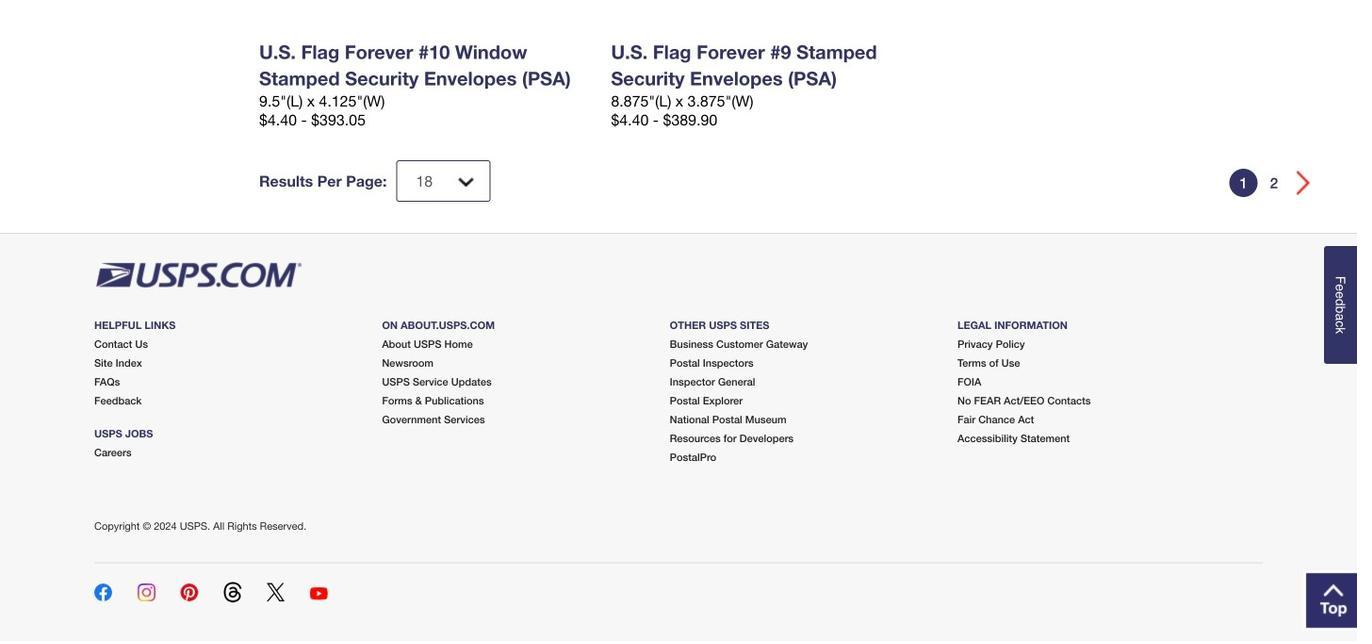 Task type: locate. For each thing, give the bounding box(es) containing it.
image of x social media icon. image
[[267, 583, 285, 621]]

image of threads social media icon. image
[[224, 582, 242, 622]]

image of instagram social media icon. image
[[137, 584, 155, 621]]

image of pinterest social media icon. image
[[181, 584, 199, 621]]

image of youtube social media icon. image
[[310, 588, 328, 619]]



Task type: describe. For each thing, give the bounding box(es) containing it.
image of facebook social media icon. image
[[94, 584, 112, 621]]

back to top image
[[1304, 571, 1358, 631]]



Task type: vqa. For each thing, say whether or not it's contained in the screenshot.
"Image of Youtube social media icon."
yes



